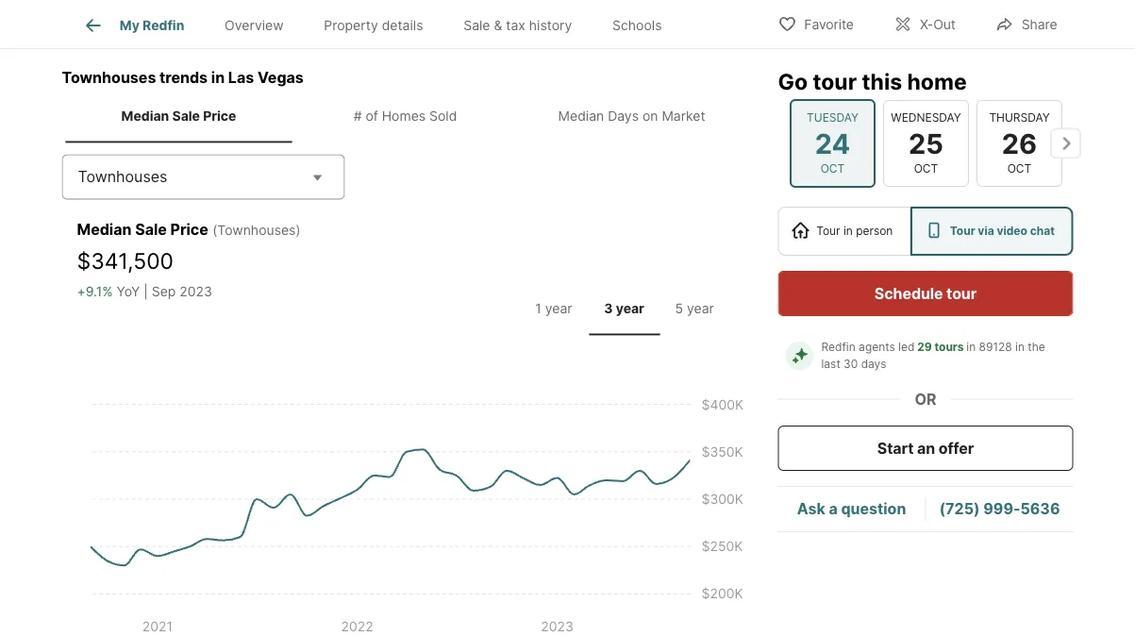 Task type: describe. For each thing, give the bounding box(es) containing it.
of
[[366, 108, 378, 124]]

tour for schedule
[[947, 284, 977, 303]]

5 year tab
[[660, 286, 730, 332]]

sale for median sale price
[[172, 108, 200, 124]]

median sale price
[[121, 108, 236, 124]]

start
[[878, 439, 914, 457]]

year for 5 year
[[687, 301, 714, 317]]

schedule
[[875, 284, 943, 303]]

(725) 999-5636 link
[[940, 500, 1060, 518]]

sep
[[152, 284, 176, 300]]

schools
[[613, 17, 662, 33]]

yoy
[[117, 284, 140, 300]]

redfin agents led 29 tours in 89128
[[822, 340, 1012, 354]]

3 year tab
[[589, 286, 660, 332]]

townhouses trends in las vegas
[[62, 69, 304, 87]]

go
[[778, 68, 808, 94]]

chat
[[1030, 224, 1055, 238]]

24
[[815, 127, 850, 160]]

5
[[675, 301, 683, 317]]

in the last 30 days
[[822, 340, 1049, 371]]

median sale price tab
[[66, 93, 292, 140]]

offer
[[939, 439, 974, 457]]

history
[[529, 17, 572, 33]]

my redfin link
[[82, 14, 184, 37]]

next image
[[1051, 128, 1081, 158]]

schedule tour
[[875, 284, 977, 303]]

sold
[[429, 108, 457, 124]]

out
[[934, 17, 956, 33]]

question
[[841, 500, 906, 518]]

in right tours on the bottom
[[967, 340, 976, 354]]

schedule tour button
[[778, 271, 1074, 316]]

year for 3 year
[[616, 301, 645, 317]]

tab list containing 1 year
[[515, 282, 734, 336]]

wednesday
[[891, 111, 961, 124]]

3 year
[[604, 301, 645, 317]]

1 horizontal spatial redfin
[[822, 340, 856, 354]]

1
[[535, 301, 542, 317]]

start an offer button
[[778, 426, 1074, 471]]

tour in person
[[817, 224, 893, 238]]

tour via video chat option
[[911, 207, 1074, 256]]

sale inside tab
[[464, 17, 490, 33]]

the
[[1028, 340, 1046, 354]]

30
[[844, 357, 858, 371]]

sale & tax history tab
[[443, 3, 592, 48]]

tuesday
[[807, 111, 858, 124]]

median days on market
[[558, 108, 706, 124]]

tax
[[506, 17, 526, 33]]

1 year
[[535, 301, 572, 317]]

redfin inside tab list
[[143, 17, 184, 33]]

(townhouses)
[[213, 223, 301, 239]]

a
[[829, 500, 838, 518]]

details
[[382, 17, 423, 33]]

median sale price (townhouses) $341,500
[[77, 221, 301, 275]]

market
[[662, 108, 706, 124]]

start an offer
[[878, 439, 974, 457]]

ask
[[797, 500, 826, 518]]

tour for tour in person
[[817, 224, 841, 238]]

go tour this home
[[778, 68, 967, 94]]

days
[[608, 108, 639, 124]]

slide 4 dot image
[[407, 16, 413, 21]]

las
[[228, 69, 254, 87]]

|
[[144, 284, 148, 300]]

trends
[[160, 69, 208, 87]]

schools tab
[[592, 3, 682, 48]]

days
[[861, 357, 887, 371]]

median days on market tab
[[519, 93, 745, 140]]

tab list containing my redfin
[[62, 0, 697, 48]]

999-
[[984, 500, 1021, 518]]

ask a question link
[[797, 500, 906, 518]]

oct for 24
[[820, 162, 845, 176]]

median for median days on market
[[558, 108, 604, 124]]

+9.1% yoy | sep 2023
[[77, 284, 212, 300]]

share
[[1022, 17, 1058, 33]]

oct for 25
[[914, 162, 938, 176]]

5636
[[1021, 500, 1060, 518]]

tours
[[935, 340, 964, 354]]

year for 1 year
[[545, 301, 572, 317]]

overview tab
[[205, 3, 304, 48]]

this
[[862, 68, 902, 94]]

homes
[[382, 108, 426, 124]]

x-
[[920, 17, 934, 33]]

or
[[915, 390, 937, 408]]

(725)
[[940, 500, 980, 518]]

list box containing tour in person
[[778, 207, 1074, 256]]



Task type: vqa. For each thing, say whether or not it's contained in the screenshot.
912-
no



Task type: locate. For each thing, give the bounding box(es) containing it.
my
[[120, 17, 140, 33]]

price inside tab
[[203, 108, 236, 124]]

property details tab
[[304, 3, 443, 48]]

1 vertical spatial price
[[170, 221, 208, 239]]

1 vertical spatial tour
[[947, 284, 977, 303]]

0 vertical spatial tour
[[813, 68, 857, 94]]

in inside in the last 30 days
[[1016, 340, 1025, 354]]

slide 3 dot image
[[398, 16, 403, 21]]

sale left '&'
[[464, 17, 490, 33]]

oct down 25
[[914, 162, 938, 176]]

2 horizontal spatial oct
[[1007, 162, 1031, 176]]

1 vertical spatial sale
[[172, 108, 200, 124]]

0 horizontal spatial redfin
[[143, 17, 184, 33]]

29
[[918, 340, 932, 354]]

sale down trends
[[172, 108, 200, 124]]

person
[[856, 224, 893, 238]]

vegas
[[258, 69, 304, 87]]

sale for median sale price (townhouses) $341,500
[[135, 221, 167, 239]]

# of homes sold
[[354, 108, 457, 124]]

0 horizontal spatial tour
[[817, 224, 841, 238]]

oct
[[820, 162, 845, 176], [914, 162, 938, 176], [1007, 162, 1031, 176]]

my redfin
[[120, 17, 184, 33]]

tour left person
[[817, 224, 841, 238]]

redfin right my
[[143, 17, 184, 33]]

&
[[494, 17, 503, 33]]

2 vertical spatial sale
[[135, 221, 167, 239]]

5 year
[[675, 301, 714, 317]]

oct inside tuesday 24 oct
[[820, 162, 845, 176]]

median inside median sale price (townhouses) $341,500
[[77, 221, 132, 239]]

1 horizontal spatial tour
[[947, 284, 977, 303]]

tab list
[[62, 0, 697, 48], [62, 89, 749, 144], [515, 282, 734, 336]]

price up 2023
[[170, 221, 208, 239]]

1 oct from the left
[[820, 162, 845, 176]]

last
[[822, 357, 841, 371]]

in left the
[[1016, 340, 1025, 354]]

median
[[121, 108, 169, 124], [558, 108, 604, 124], [77, 221, 132, 239]]

1 year tab
[[519, 286, 589, 332]]

favorite button
[[762, 4, 870, 43]]

tour in person option
[[778, 207, 911, 256]]

oct for 26
[[1007, 162, 1031, 176]]

oct inside wednesday 25 oct
[[914, 162, 938, 176]]

ask a question
[[797, 500, 906, 518]]

median for median sale price
[[121, 108, 169, 124]]

oct inside thursday 26 oct
[[1007, 162, 1031, 176]]

89128
[[979, 340, 1012, 354]]

$341,500
[[77, 248, 174, 275]]

1 horizontal spatial sale
[[172, 108, 200, 124]]

tour for tour via video chat
[[950, 224, 976, 238]]

0 vertical spatial townhouses
[[62, 69, 156, 87]]

overview
[[225, 17, 284, 33]]

price inside median sale price (townhouses) $341,500
[[170, 221, 208, 239]]

median up $341,500
[[77, 221, 132, 239]]

# of homes sold tab
[[292, 93, 519, 140]]

wednesday 25 oct
[[891, 111, 961, 176]]

1 year from the left
[[545, 301, 572, 317]]

0 horizontal spatial tour
[[813, 68, 857, 94]]

median for median sale price (townhouses) $341,500
[[77, 221, 132, 239]]

in inside tour in person option
[[844, 224, 853, 238]]

1 horizontal spatial year
[[616, 301, 645, 317]]

(725) 999-5636
[[940, 500, 1060, 518]]

townhouses down median sale price tab
[[78, 168, 167, 187]]

video
[[997, 224, 1028, 238]]

in left person
[[844, 224, 853, 238]]

oct down 26
[[1007, 162, 1031, 176]]

favorite
[[804, 17, 854, 33]]

2 horizontal spatial year
[[687, 301, 714, 317]]

median inside tab
[[121, 108, 169, 124]]

tour inside option
[[817, 224, 841, 238]]

year right 3
[[616, 301, 645, 317]]

price for median sale price
[[203, 108, 236, 124]]

2 year from the left
[[616, 301, 645, 317]]

tour left via
[[950, 224, 976, 238]]

tuesday 24 oct
[[807, 111, 858, 176]]

2023
[[180, 284, 212, 300]]

x-out
[[920, 17, 956, 33]]

on
[[643, 108, 658, 124]]

tour inside button
[[947, 284, 977, 303]]

median down townhouses trends in las vegas
[[121, 108, 169, 124]]

tour
[[813, 68, 857, 94], [947, 284, 977, 303]]

an
[[917, 439, 935, 457]]

2 horizontal spatial sale
[[464, 17, 490, 33]]

in left las
[[211, 69, 225, 87]]

share button
[[980, 4, 1074, 43]]

sale & tax history
[[464, 17, 572, 33]]

oct down 24
[[820, 162, 845, 176]]

0 horizontal spatial year
[[545, 301, 572, 317]]

property details
[[324, 17, 423, 33]]

slide 2 dot image
[[388, 16, 394, 21]]

1 vertical spatial townhouses
[[78, 168, 167, 187]]

None button
[[790, 99, 875, 188], [883, 100, 969, 187], [976, 100, 1062, 187], [790, 99, 875, 188], [883, 100, 969, 187], [976, 100, 1062, 187]]

tour up the tuesday at top right
[[813, 68, 857, 94]]

median left days
[[558, 108, 604, 124]]

1 tour from the left
[[817, 224, 841, 238]]

in
[[211, 69, 225, 87], [844, 224, 853, 238], [967, 340, 976, 354], [1016, 340, 1025, 354]]

tour for go
[[813, 68, 857, 94]]

property
[[324, 17, 378, 33]]

2 vertical spatial tab list
[[515, 282, 734, 336]]

home
[[907, 68, 967, 94]]

3
[[604, 301, 613, 317]]

price for median sale price (townhouses) $341,500
[[170, 221, 208, 239]]

led
[[899, 340, 915, 354]]

3 year from the left
[[687, 301, 714, 317]]

year right 5 at the right top
[[687, 301, 714, 317]]

median inside tab
[[558, 108, 604, 124]]

tab list containing median sale price
[[62, 89, 749, 144]]

0 vertical spatial tab list
[[62, 0, 697, 48]]

25
[[908, 127, 943, 160]]

via
[[978, 224, 994, 238]]

sale inside tab
[[172, 108, 200, 124]]

1 horizontal spatial tour
[[950, 224, 976, 238]]

townhouses for townhouses trends in las vegas
[[62, 69, 156, 87]]

#
[[354, 108, 362, 124]]

townhouses down my
[[62, 69, 156, 87]]

townhouses
[[62, 69, 156, 87], [78, 168, 167, 187]]

tour via video chat
[[950, 224, 1055, 238]]

price down las
[[203, 108, 236, 124]]

0 vertical spatial sale
[[464, 17, 490, 33]]

list box
[[778, 207, 1074, 256]]

sale up $341,500
[[135, 221, 167, 239]]

0 horizontal spatial oct
[[820, 162, 845, 176]]

x-out button
[[878, 4, 972, 43]]

price
[[203, 108, 236, 124], [170, 221, 208, 239]]

0 horizontal spatial sale
[[135, 221, 167, 239]]

1 vertical spatial tab list
[[62, 89, 749, 144]]

tour inside option
[[950, 224, 976, 238]]

tour right schedule
[[947, 284, 977, 303]]

2 tour from the left
[[950, 224, 976, 238]]

26
[[1002, 127, 1037, 160]]

0 vertical spatial redfin
[[143, 17, 184, 33]]

year
[[545, 301, 572, 317], [616, 301, 645, 317], [687, 301, 714, 317]]

2 oct from the left
[[914, 162, 938, 176]]

thursday 26 oct
[[989, 111, 1050, 176]]

redfin
[[143, 17, 184, 33], [822, 340, 856, 354]]

1 horizontal spatial oct
[[914, 162, 938, 176]]

townhouses for townhouses
[[78, 168, 167, 187]]

agents
[[859, 340, 895, 354]]

sale inside median sale price (townhouses) $341,500
[[135, 221, 167, 239]]

thursday
[[989, 111, 1050, 124]]

tour
[[817, 224, 841, 238], [950, 224, 976, 238]]

0 vertical spatial price
[[203, 108, 236, 124]]

year right 1
[[545, 301, 572, 317]]

1 vertical spatial redfin
[[822, 340, 856, 354]]

+9.1%
[[77, 284, 113, 300]]

redfin up last
[[822, 340, 856, 354]]

3 oct from the left
[[1007, 162, 1031, 176]]



